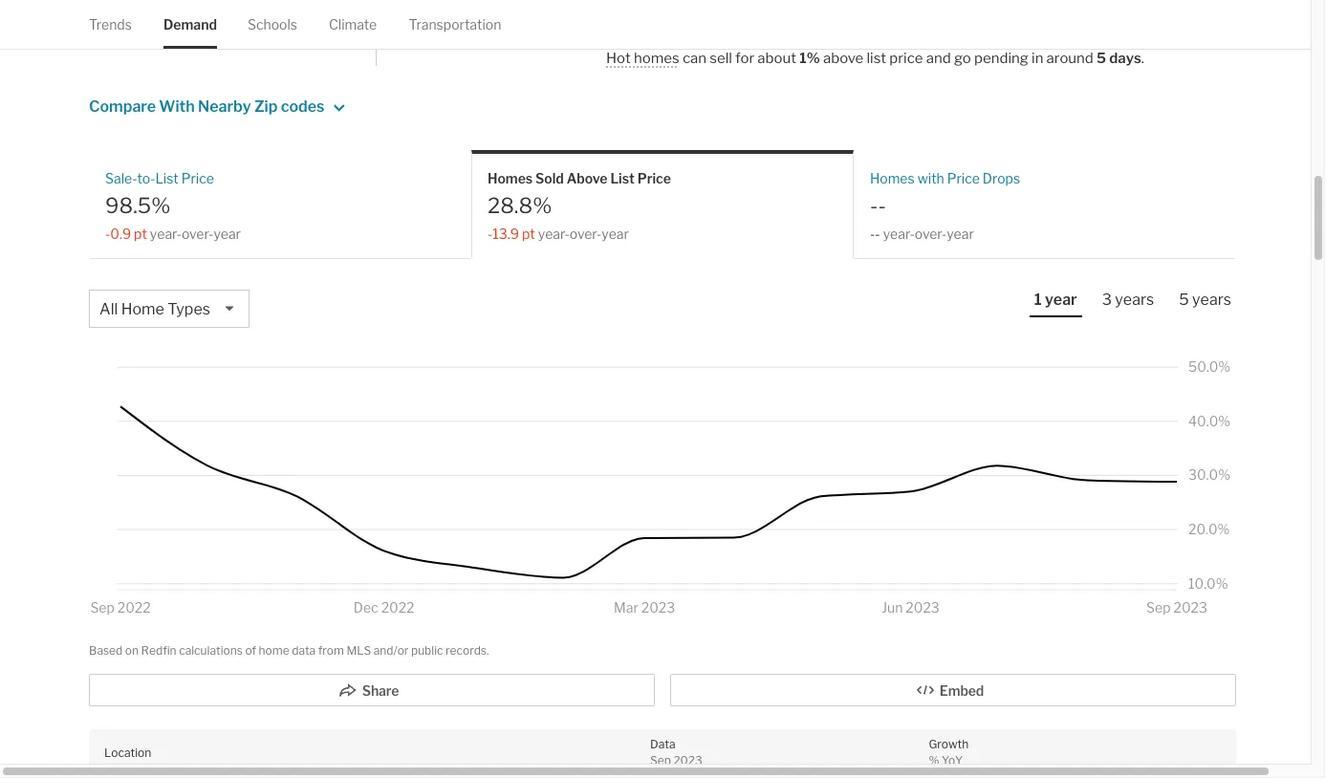 Task type: vqa. For each thing, say whether or not it's contained in the screenshot.
2nd year- from the right
yes



Task type: describe. For each thing, give the bounding box(es) containing it.
embed
[[940, 683, 984, 699]]

year inside sale-to-list price 98.5% -0.9 pt year-over-year
[[214, 225, 241, 241]]

homes for -
[[870, 170, 915, 186]]

based
[[89, 643, 123, 657]]

mls
[[346, 643, 371, 657]]

about
[[757, 50, 796, 67]]

homes sold above list price 28.8% -13.9 pt year-over-year
[[488, 170, 671, 241]]

transportation
[[409, 16, 501, 33]]

sold
[[535, 170, 564, 186]]

homes
[[634, 50, 679, 67]]

5 inside button
[[1179, 290, 1189, 309]]

3
[[1102, 290, 1112, 309]]

embed button
[[670, 674, 1236, 707]]

calculations
[[179, 643, 243, 657]]

1 year
[[1034, 290, 1077, 309]]

66
[[297, 9, 330, 42]]

all
[[99, 300, 118, 318]]

drops
[[983, 170, 1020, 186]]

compare with nearby zip codes
[[89, 98, 325, 116]]

zip
[[254, 98, 278, 116]]

can
[[682, 50, 707, 67]]

years for 5 years
[[1192, 290, 1231, 309]]

from
[[318, 643, 344, 657]]

above
[[567, 170, 608, 186]]

over- inside the homes sold above list price 28.8% -13.9 pt year-over-year
[[570, 225, 602, 241]]

trends
[[89, 16, 132, 33]]

and
[[926, 50, 951, 67]]

compare
[[89, 98, 156, 116]]

competitive
[[487, 1, 588, 21]]

pt inside the homes sold above list price 28.8% -13.9 pt year-over-year
[[522, 225, 535, 241]]

hot homes can  sell for about 1% above list price and  go pending in around 5 days .
[[606, 50, 1144, 67]]

homes for 28.8%
[[488, 170, 533, 186]]

homes with price drops -- -- year-over-year
[[870, 170, 1020, 241]]

demand link
[[163, 0, 217, 49]]

demand
[[163, 16, 217, 33]]

home
[[259, 643, 289, 657]]

list
[[867, 50, 886, 67]]

home
[[121, 300, 164, 318]]

.
[[1141, 50, 1144, 67]]

around
[[1046, 50, 1093, 67]]

price inside the homes sold above list price 28.8% -13.9 pt year-over-year
[[637, 170, 671, 186]]

somewhat
[[395, 1, 483, 21]]

on
[[125, 643, 139, 657]]

13.9
[[493, 225, 519, 241]]

- inside the homes sold above list price 28.8% -13.9 pt year-over-year
[[488, 225, 493, 241]]

year inside the homes sold above list price 28.8% -13.9 pt year-over-year
[[602, 225, 629, 241]]

days
[[1109, 50, 1141, 67]]

in
[[1032, 50, 1043, 67]]

3 years button
[[1097, 289, 1159, 315]]



Task type: locate. For each thing, give the bounding box(es) containing it.
price right above
[[637, 170, 671, 186]]

3 price from the left
[[947, 170, 980, 186]]

year inside button
[[1045, 290, 1077, 309]]

list right above
[[610, 170, 635, 186]]

year-
[[150, 225, 182, 241], [538, 225, 570, 241], [883, 225, 915, 241]]

homes up the 28.8%
[[488, 170, 533, 186]]

public
[[411, 643, 443, 657]]

-
[[870, 193, 878, 218], [878, 193, 886, 218], [105, 225, 110, 241], [488, 225, 493, 241], [870, 225, 875, 241], [875, 225, 880, 241]]

types
[[168, 300, 210, 318]]

pt right the "13.9"
[[522, 225, 535, 241]]

28.8%
[[488, 193, 552, 218]]

above
[[823, 50, 864, 67]]

price inside sale-to-list price 98.5% -0.9 pt year-over-year
[[181, 170, 214, 186]]

trends link
[[89, 0, 132, 49]]

score
[[507, 21, 544, 37]]

with
[[159, 98, 195, 116]]

nearby
[[198, 98, 251, 116]]

share button
[[89, 674, 655, 707]]

price
[[889, 50, 923, 67]]

growth % yoy
[[929, 737, 969, 767]]

3 years
[[1102, 290, 1154, 309]]

homes left with
[[870, 170, 915, 186]]

homes inside the homes sold above list price 28.8% -13.9 pt year-over-year
[[488, 170, 533, 186]]

year- for --
[[883, 225, 915, 241]]

year inside homes with price drops -- -- year-over-year
[[947, 225, 974, 241]]

of
[[245, 643, 256, 657]]

1 year- from the left
[[150, 225, 182, 241]]

schools link
[[248, 0, 297, 49]]

1 over- from the left
[[182, 225, 214, 241]]

homes inside homes with price drops -- -- year-over-year
[[870, 170, 915, 186]]

year- for 98.5%
[[150, 225, 182, 241]]

price right to-
[[181, 170, 214, 186]]

over- down with
[[915, 225, 947, 241]]

data
[[292, 643, 316, 657]]

years right 3 years
[[1192, 290, 1231, 309]]

0 horizontal spatial year-
[[150, 225, 182, 241]]

price inside homes with price drops -- -- year-over-year
[[947, 170, 980, 186]]

years right 3
[[1115, 290, 1154, 309]]

over- down above
[[570, 225, 602, 241]]

1 year button
[[1029, 289, 1082, 317]]

2 list from the left
[[610, 170, 635, 186]]

price
[[181, 170, 214, 186], [637, 170, 671, 186], [947, 170, 980, 186]]

with
[[917, 170, 944, 186]]

over-
[[182, 225, 214, 241], [570, 225, 602, 241], [915, 225, 947, 241]]

0 horizontal spatial homes
[[488, 170, 533, 186]]

0 horizontal spatial over-
[[182, 225, 214, 241]]

1 list from the left
[[155, 170, 179, 186]]

share
[[362, 683, 399, 699]]

hot
[[606, 50, 631, 67]]

year- inside homes with price drops -- -- year-over-year
[[883, 225, 915, 241]]

over- up types in the left of the page
[[182, 225, 214, 241]]

0 vertical spatial redfin
[[402, 21, 444, 37]]

years
[[1115, 290, 1154, 309], [1192, 290, 1231, 309]]

list
[[155, 170, 179, 186], [610, 170, 635, 186]]

1 vertical spatial 5
[[1179, 290, 1189, 309]]

2 horizontal spatial price
[[947, 170, 980, 186]]

1 horizontal spatial list
[[610, 170, 635, 186]]

1 years from the left
[[1115, 290, 1154, 309]]

2 pt from the left
[[522, 225, 535, 241]]

redfin down somewhat
[[402, 21, 444, 37]]

pending
[[974, 50, 1028, 67]]

list up 98.5% on the top left of page
[[155, 170, 179, 186]]

years inside "button"
[[1115, 290, 1154, 309]]

over- for --
[[915, 225, 947, 241]]

2 over- from the left
[[570, 225, 602, 241]]

5 years
[[1179, 290, 1231, 309]]

1 horizontal spatial over-
[[570, 225, 602, 241]]

%
[[929, 753, 939, 767]]

1 horizontal spatial redfin
[[402, 21, 444, 37]]

climate link
[[329, 0, 377, 49]]

sell
[[710, 50, 732, 67]]

1
[[1034, 290, 1042, 309]]

0 horizontal spatial 5
[[1097, 50, 1106, 67]]

98.5%
[[105, 193, 170, 218]]

over- for 98.5%
[[182, 225, 214, 241]]

0 vertical spatial 5
[[1097, 50, 1106, 67]]

codes
[[281, 98, 325, 116]]

sale-to-list price 98.5% -0.9 pt year-over-year
[[105, 170, 241, 241]]

records.
[[446, 643, 489, 657]]

1 vertical spatial redfin
[[141, 643, 176, 657]]

5 right 3 years
[[1179, 290, 1189, 309]]

2 homes from the left
[[870, 170, 915, 186]]

1 price from the left
[[181, 170, 214, 186]]

sep
[[650, 753, 671, 767]]

2 price from the left
[[637, 170, 671, 186]]

pt right 0.9 on the top of page
[[134, 225, 147, 241]]

2 horizontal spatial year-
[[883, 225, 915, 241]]

for
[[735, 50, 754, 67]]

0 horizontal spatial redfin
[[141, 643, 176, 657]]

5
[[1097, 50, 1106, 67], [1179, 290, 1189, 309]]

list inside sale-to-list price 98.5% -0.9 pt year-over-year
[[155, 170, 179, 186]]

redfin
[[402, 21, 444, 37], [141, 643, 176, 657]]

0.9
[[110, 225, 131, 241]]

1 horizontal spatial year-
[[538, 225, 570, 241]]

1 horizontal spatial pt
[[522, 225, 535, 241]]

go
[[954, 50, 971, 67]]

somewhat competitive redfin compete score
[[395, 1, 588, 37]]

1%
[[799, 50, 820, 67]]

1 horizontal spatial price
[[637, 170, 671, 186]]

3 year- from the left
[[883, 225, 915, 241]]

1 homes from the left
[[488, 170, 533, 186]]

yoy
[[942, 753, 963, 767]]

compete
[[446, 21, 505, 37]]

price right with
[[947, 170, 980, 186]]

over- inside homes with price drops -- -- year-over-year
[[915, 225, 947, 241]]

based on redfin calculations of home data from mls and/or public records.
[[89, 643, 489, 657]]

schools
[[248, 16, 297, 33]]

0 horizontal spatial years
[[1115, 290, 1154, 309]]

data
[[650, 737, 675, 752]]

transportation link
[[409, 0, 501, 49]]

data sep 2023
[[650, 737, 702, 767]]

2 years from the left
[[1192, 290, 1231, 309]]

2 year- from the left
[[538, 225, 570, 241]]

homes
[[488, 170, 533, 186], [870, 170, 915, 186]]

climate
[[329, 16, 377, 33]]

sale-
[[105, 170, 137, 186]]

list inside the homes sold above list price 28.8% -13.9 pt year-over-year
[[610, 170, 635, 186]]

1 horizontal spatial 5
[[1179, 290, 1189, 309]]

2 horizontal spatial over-
[[915, 225, 947, 241]]

2023
[[673, 753, 702, 767]]

0 horizontal spatial pt
[[134, 225, 147, 241]]

- inside sale-to-list price 98.5% -0.9 pt year-over-year
[[105, 225, 110, 241]]

all home types
[[99, 300, 210, 318]]

redfin for somewhat
[[402, 21, 444, 37]]

0 horizontal spatial price
[[181, 170, 214, 186]]

location
[[104, 745, 151, 760]]

and/or
[[374, 643, 409, 657]]

year- inside sale-to-list price 98.5% -0.9 pt year-over-year
[[150, 225, 182, 241]]

0 horizontal spatial list
[[155, 170, 179, 186]]

3 over- from the left
[[915, 225, 947, 241]]

redfin right on
[[141, 643, 176, 657]]

1 horizontal spatial homes
[[870, 170, 915, 186]]

years for 3 years
[[1115, 290, 1154, 309]]

growth
[[929, 737, 969, 752]]

years inside button
[[1192, 290, 1231, 309]]

redfin for based
[[141, 643, 176, 657]]

5 left days
[[1097, 50, 1106, 67]]

over- inside sale-to-list price 98.5% -0.9 pt year-over-year
[[182, 225, 214, 241]]

pt
[[134, 225, 147, 241], [522, 225, 535, 241]]

to-
[[137, 170, 155, 186]]

year- inside the homes sold above list price 28.8% -13.9 pt year-over-year
[[538, 225, 570, 241]]

year
[[214, 225, 241, 241], [602, 225, 629, 241], [947, 225, 974, 241], [1045, 290, 1077, 309]]

1 pt from the left
[[134, 225, 147, 241]]

pt inside sale-to-list price 98.5% -0.9 pt year-over-year
[[134, 225, 147, 241]]

redfin inside somewhat competitive redfin compete score
[[402, 21, 444, 37]]

5 years button
[[1174, 289, 1236, 315]]

1 horizontal spatial years
[[1192, 290, 1231, 309]]



